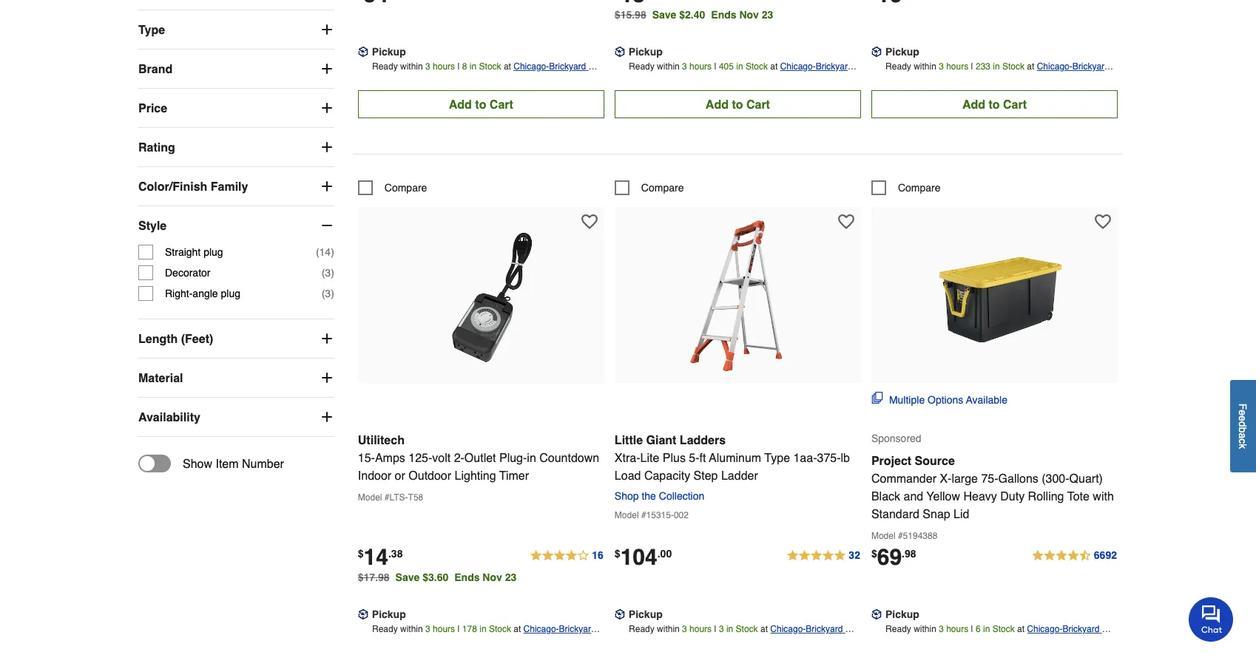 Task type: locate. For each thing, give the bounding box(es) containing it.
actual price $69.98 element
[[872, 545, 917, 571]]

heart outline image
[[582, 214, 598, 230], [838, 214, 855, 230]]

add to cart button down ready within 3 hours | 233 in stock at chicago-brickyard lowe's
[[872, 90, 1118, 119]]

plug right "angle"
[[221, 288, 240, 300]]

23 for $17.98 save $3.60 ends nov 23
[[505, 572, 517, 584]]

(feet)
[[181, 332, 213, 346]]

ready for ready within 3 hours | 6 in stock at chicago-brickyard lowe's
[[886, 625, 912, 635]]

| for 233
[[971, 62, 974, 72]]

lowe's inside ready within 3 hours | 8 in stock at chicago-brickyard lowe's
[[514, 76, 541, 87]]

pickup image for ready within 3 hours | 3 in stock at chicago-brickyard lowe's
[[615, 610, 625, 621]]

# up .98
[[898, 532, 903, 542]]

2 vertical spatial plus image
[[320, 140, 334, 155]]

plus image inside rating button
[[320, 140, 334, 155]]

0 horizontal spatial to
[[475, 98, 487, 111]]

f e e d b a c k
[[1238, 404, 1250, 449]]

add to cart down ready within 3 hours | 8 in stock at chicago-brickyard lowe's
[[449, 98, 514, 111]]

2 horizontal spatial to
[[989, 98, 1000, 111]]

16 button
[[529, 548, 605, 566]]

1 horizontal spatial 23
[[762, 9, 774, 21]]

brickyard for ready within 3 hours | 6 in stock at chicago-brickyard lowe's
[[1063, 625, 1100, 635]]

straight
[[165, 247, 201, 259]]

1 vertical spatial nov
[[483, 572, 502, 584]]

2 vertical spatial (
[[322, 288, 325, 300]]

stock for 233
[[1003, 62, 1025, 72]]

23 for $15.98 save $2.40 ends nov 23
[[762, 9, 774, 21]]

stock inside ready within 3 hours | 6 in stock at chicago-brickyard lowe's
[[993, 625, 1015, 635]]

0 horizontal spatial cart
[[490, 98, 514, 111]]

at inside ready within 3 hours | 405 in stock at chicago-brickyard lowe's
[[771, 62, 778, 72]]

in inside ready within 3 hours | 233 in stock at chicago-brickyard lowe's
[[993, 62, 1000, 72]]

1 plus image from the top
[[320, 23, 334, 37]]

model down indoor
[[358, 493, 382, 503]]

1 horizontal spatial ends nov 23 element
[[711, 9, 780, 21]]

pickup image for ready within 3 hours | 405 in stock at chicago-brickyard lowe's
[[615, 47, 625, 57]]

hours inside ready within 3 hours | 3 in stock at chicago-brickyard lowe's
[[690, 625, 712, 635]]

cart down ready within 3 hours | 8 in stock at chicago-brickyard lowe's
[[490, 98, 514, 111]]

to down ready within 3 hours | 405 in stock at chicago-brickyard lowe's
[[732, 98, 743, 111]]

chicago-brickyard lowe's button for ready within 3 hours | 405 in stock at chicago-brickyard lowe's
[[781, 59, 861, 87]]

within for ready within 3 hours | 8 in stock at chicago-brickyard lowe's
[[400, 62, 423, 72]]

outdoor
[[409, 469, 452, 483]]

brickyard inside ready within 3 hours | 405 in stock at chicago-brickyard lowe's
[[816, 62, 853, 72]]

ready
[[372, 62, 398, 72], [629, 62, 655, 72], [886, 62, 912, 72], [372, 625, 398, 635], [629, 625, 655, 635], [886, 625, 912, 635]]

hours inside ready within 3 hours | 233 in stock at chicago-brickyard lowe's
[[947, 62, 969, 72]]

1 vertical spatial save
[[396, 572, 420, 584]]

pickup for ready within 3 hours | 6 in stock at chicago-brickyard lowe's
[[886, 609, 920, 621]]

nov for $17.98 save $3.60 ends nov 23
[[483, 572, 502, 584]]

a
[[1238, 433, 1250, 439]]

stock inside ready within 3 hours | 3 in stock at chicago-brickyard lowe's
[[736, 625, 758, 635]]

1 horizontal spatial cart
[[747, 98, 770, 111]]

ready within 3 hours | 178 in stock at chicago-brickyard lowe's
[[372, 625, 599, 650]]

chicago-brickyard lowe's button for ready within 3 hours | 233 in stock at chicago-brickyard lowe's
[[1037, 59, 1118, 87]]

0 vertical spatial plus image
[[320, 23, 334, 37]]

model # lts-t58
[[358, 493, 424, 503]]

|
[[458, 62, 460, 72], [715, 62, 717, 72], [971, 62, 974, 72], [458, 625, 460, 635], [715, 625, 717, 635], [971, 625, 974, 635]]

$ inside $ 69 .98
[[872, 548, 878, 560]]

hours inside ready within 3 hours | 6 in stock at chicago-brickyard lowe's
[[947, 625, 969, 635]]

ready inside ready within 3 hours | 8 in stock at chicago-brickyard lowe's
[[372, 62, 398, 72]]

to for second add to cart 'button' from right
[[732, 98, 743, 111]]

1 vertical spatial plus image
[[320, 101, 334, 116]]

14 up $17.98
[[364, 545, 389, 571]]

show item number
[[183, 457, 284, 471]]

chicago- inside ready within 3 hours | 3 in stock at chicago-brickyard lowe's
[[771, 625, 806, 635]]

# down indoor
[[385, 493, 390, 503]]

2 plus image from the top
[[320, 179, 334, 194]]

little giant ladders xtra-lite plus 5-ft aluminum type 1aa-375-lb load capacity step ladder image
[[657, 215, 820, 378]]

in inside ready within 3 hours | 6 in stock at chicago-brickyard lowe's
[[984, 625, 990, 635]]

plus image
[[320, 23, 334, 37], [320, 101, 334, 116], [320, 140, 334, 155]]

at inside ready within 3 hours | 6 in stock at chicago-brickyard lowe's
[[1018, 625, 1025, 635]]

model # 15315-002
[[615, 511, 689, 521]]

compare inside 5013943287 element
[[898, 182, 941, 194]]

save for save $3.60
[[396, 572, 420, 584]]

3 for ready within 3 hours | 405 in stock at chicago-brickyard lowe's
[[682, 62, 687, 72]]

utilitech
[[358, 434, 405, 447]]

| inside ready within 3 hours | 178 in stock at chicago-brickyard lowe's
[[458, 625, 460, 635]]

| inside ready within 3 hours | 233 in stock at chicago-brickyard lowe's
[[971, 62, 974, 72]]

plus image inside price button
[[320, 101, 334, 116]]

0 vertical spatial ends nov 23 element
[[711, 9, 780, 21]]

1 horizontal spatial heart outline image
[[838, 214, 855, 230]]

add to cart button down ready within 3 hours | 405 in stock at chicago-brickyard lowe's
[[615, 90, 861, 119]]

type inside little giant ladders xtra-lite plus 5-ft aluminum type 1aa-375-lb load capacity step ladder
[[765, 451, 790, 465]]

0 horizontal spatial add to cart
[[449, 98, 514, 111]]

233
[[976, 62, 991, 72]]

lb
[[841, 451, 850, 465]]

save down .38
[[396, 572, 420, 584]]

1 vertical spatial )
[[331, 268, 334, 279]]

model up 69
[[872, 532, 896, 542]]

amps
[[375, 451, 405, 465]]

stock inside ready within 3 hours | 405 in stock at chicago-brickyard lowe's
[[746, 62, 768, 72]]

at for 405
[[771, 62, 778, 72]]

right-
[[165, 288, 193, 300]]

1 to from the left
[[475, 98, 487, 111]]

in inside ready within 3 hours | 178 in stock at chicago-brickyard lowe's
[[480, 625, 487, 635]]

2 compare from the left
[[642, 182, 684, 194]]

capacity
[[645, 469, 691, 483]]

ends right $2.40
[[711, 9, 737, 21]]

2 add to cart from the left
[[706, 98, 770, 111]]

| inside ready within 3 hours | 3 in stock at chicago-brickyard lowe's
[[715, 625, 717, 635]]

add to cart button down ready within 3 hours | 8 in stock at chicago-brickyard lowe's
[[358, 90, 605, 119]]

lowe's inside ready within 3 hours | 178 in stock at chicago-brickyard lowe's
[[524, 640, 551, 650]]

2 horizontal spatial compare
[[898, 182, 941, 194]]

3 add to cart from the left
[[963, 98, 1027, 111]]

$ inside $ 14 .38
[[358, 548, 364, 560]]

3 plus image from the top
[[320, 140, 334, 155]]

0 vertical spatial #
[[385, 493, 390, 503]]

plus image for availability
[[320, 410, 334, 425]]

black
[[872, 490, 901, 503]]

3 cart from the left
[[1004, 98, 1027, 111]]

plus image
[[320, 62, 334, 77], [320, 179, 334, 194], [320, 332, 334, 347], [320, 371, 334, 386], [320, 410, 334, 425]]

0 vertical spatial type
[[138, 23, 165, 37]]

in inside ready within 3 hours | 8 in stock at chicago-brickyard lowe's
[[470, 62, 477, 72]]

in
[[470, 62, 477, 72], [737, 62, 743, 72], [993, 62, 1000, 72], [527, 451, 536, 465], [480, 625, 487, 635], [727, 625, 734, 635], [984, 625, 990, 635]]

hours inside ready within 3 hours | 178 in stock at chicago-brickyard lowe's
[[433, 625, 455, 635]]

6
[[976, 625, 981, 635]]

color/finish
[[138, 180, 207, 194]]

)
[[331, 247, 334, 259], [331, 268, 334, 279], [331, 288, 334, 300]]

| for 8
[[458, 62, 460, 72]]

project
[[872, 454, 912, 468]]

countdown
[[540, 451, 600, 465]]

2 $ from the left
[[615, 548, 621, 560]]

stock inside ready within 3 hours | 8 in stock at chicago-brickyard lowe's
[[479, 62, 501, 72]]

0 horizontal spatial model
[[358, 493, 382, 503]]

compare inside 5014300771 element
[[385, 182, 427, 194]]

1 horizontal spatial to
[[732, 98, 743, 111]]

0 vertical spatial nov
[[740, 9, 759, 21]]

to for 3rd add to cart 'button' from the right
[[475, 98, 487, 111]]

hours for 3
[[690, 625, 712, 635]]

within for ready within 3 hours | 3 in stock at chicago-brickyard lowe's
[[657, 625, 680, 635]]

ready inside ready within 3 hours | 405 in stock at chicago-brickyard lowe's
[[629, 62, 655, 72]]

1 $ from the left
[[358, 548, 364, 560]]

pickup image for ready within 3 hours | 8 in stock at chicago-brickyard lowe's
[[358, 47, 368, 57]]

1 ( 3 ) from the top
[[322, 268, 334, 279]]

# for lts-t58
[[385, 493, 390, 503]]

ends nov 23 element right $2.40
[[711, 9, 780, 21]]

hours for 178
[[433, 625, 455, 635]]

lowe's inside ready within 3 hours | 6 in stock at chicago-brickyard lowe's
[[1027, 640, 1055, 650]]

1 plus image from the top
[[320, 62, 334, 77]]

0 vertical spatial 23
[[762, 9, 774, 21]]

item
[[216, 457, 239, 471]]

.38
[[389, 548, 403, 560]]

pickup image down $17.98
[[358, 610, 368, 621]]

sponsored
[[872, 433, 922, 445]]

0 vertical spatial plug
[[204, 247, 223, 259]]

1 vertical spatial ( 3 )
[[322, 288, 334, 300]]

hours for 233
[[947, 62, 969, 72]]

2 vertical spatial #
[[898, 532, 903, 542]]

#
[[385, 493, 390, 503], [642, 511, 646, 521], [898, 532, 903, 542]]

ready within 3 hours | 405 in stock at chicago-brickyard lowe's
[[629, 62, 856, 87]]

add down 405
[[706, 98, 729, 111]]

3 inside ready within 3 hours | 233 in stock at chicago-brickyard lowe's
[[939, 62, 944, 72]]

2 ( 3 ) from the top
[[322, 288, 334, 300]]

1 horizontal spatial 14
[[364, 545, 389, 571]]

2 add from the left
[[706, 98, 729, 111]]

# down the
[[642, 511, 646, 521]]

brickyard inside ready within 3 hours | 6 in stock at chicago-brickyard lowe's
[[1063, 625, 1100, 635]]

14
[[319, 247, 331, 259], [364, 545, 389, 571]]

chicago-brickyard lowe's button for ready within 3 hours | 178 in stock at chicago-brickyard lowe's
[[524, 623, 605, 650]]

3 ) from the top
[[331, 288, 334, 300]]

nov right $2.40
[[740, 9, 759, 21]]

plus image inside type button
[[320, 23, 334, 37]]

ready inside ready within 3 hours | 6 in stock at chicago-brickyard lowe's
[[886, 625, 912, 635]]

plus image inside the brand button
[[320, 62, 334, 77]]

0 vertical spatial 14
[[319, 247, 331, 259]]

32
[[849, 550, 861, 562]]

0 horizontal spatial nov
[[483, 572, 502, 584]]

brickyard for ready within 3 hours | 178 in stock at chicago-brickyard lowe's
[[559, 625, 596, 635]]

plus image for color/finish family
[[320, 179, 334, 194]]

f e e d b a c k button
[[1231, 380, 1257, 473]]

0 horizontal spatial 23
[[505, 572, 517, 584]]

model for model # 15315-002
[[615, 511, 639, 521]]

plus image inside the color/finish family "button"
[[320, 179, 334, 194]]

$ right 32
[[872, 548, 878, 560]]

rolling
[[1028, 490, 1065, 503]]

ends nov 23 element
[[711, 9, 780, 21], [455, 572, 523, 584]]

3 inside ready within 3 hours | 178 in stock at chicago-brickyard lowe's
[[426, 625, 431, 635]]

$17.98
[[358, 572, 390, 584]]

0 horizontal spatial ends nov 23 element
[[455, 572, 523, 584]]

to down ready within 3 hours | 8 in stock at chicago-brickyard lowe's
[[475, 98, 487, 111]]

in inside ready within 3 hours | 405 in stock at chicago-brickyard lowe's
[[737, 62, 743, 72]]

5 stars image
[[786, 548, 861, 566]]

chicago- inside ready within 3 hours | 6 in stock at chicago-brickyard lowe's
[[1027, 625, 1063, 635]]

0 horizontal spatial compare
[[385, 182, 427, 194]]

lighting
[[455, 469, 496, 483]]

lowe's inside ready within 3 hours | 405 in stock at chicago-brickyard lowe's
[[781, 76, 808, 87]]

stock inside ready within 3 hours | 233 in stock at chicago-brickyard lowe's
[[1003, 62, 1025, 72]]

in for ready within 3 hours | 405 in stock at chicago-brickyard lowe's
[[737, 62, 743, 72]]

1 vertical spatial model
[[615, 511, 639, 521]]

4 stars image
[[529, 548, 605, 566]]

family
[[211, 180, 248, 194]]

plus image inside length (feet) button
[[320, 332, 334, 347]]

pickup for ready within 3 hours | 233 in stock at chicago-brickyard lowe's
[[886, 46, 920, 58]]

3 for ready within 3 hours | 8 in stock at chicago-brickyard lowe's
[[426, 62, 431, 72]]

0 horizontal spatial add
[[449, 98, 472, 111]]

save
[[653, 9, 677, 21], [396, 572, 420, 584]]

step
[[694, 469, 718, 483]]

add to cart down ready within 3 hours | 405 in stock at chicago-brickyard lowe's
[[706, 98, 770, 111]]

14 down minus "icon"
[[319, 247, 331, 259]]

( for angle
[[322, 288, 325, 300]]

0 horizontal spatial ends
[[455, 572, 480, 584]]

3 inside ready within 3 hours | 6 in stock at chicago-brickyard lowe's
[[939, 625, 944, 635]]

$
[[358, 548, 364, 560], [615, 548, 621, 560], [872, 548, 878, 560]]

0 vertical spatial save
[[653, 9, 677, 21]]

0 vertical spatial ends
[[711, 9, 737, 21]]

ends nov 23 element right $3.60
[[455, 572, 523, 584]]

125-
[[409, 451, 432, 465]]

| inside ready within 3 hours | 405 in stock at chicago-brickyard lowe's
[[715, 62, 717, 72]]

plus image inside material button
[[320, 371, 334, 386]]

in inside utilitech 15-amps 125-volt 2-outlet plug-in countdown indoor or outdoor lighting timer
[[527, 451, 536, 465]]

1 e from the top
[[1238, 410, 1250, 416]]

plus image inside availability button
[[320, 410, 334, 425]]

2 vertical spatial )
[[331, 288, 334, 300]]

$ inside $ 104 .00
[[615, 548, 621, 560]]

5014114195 element
[[615, 181, 684, 196]]

brickyard for ready within 3 hours | 3 in stock at chicago-brickyard lowe's
[[806, 625, 843, 635]]

plug right straight
[[204, 247, 223, 259]]

2 heart outline image from the left
[[838, 214, 855, 230]]

2 horizontal spatial #
[[898, 532, 903, 542]]

in for ready within 3 hours | 233 in stock at chicago-brickyard lowe's
[[993, 62, 1000, 72]]

add down 233
[[963, 98, 986, 111]]

2 horizontal spatial model
[[872, 532, 896, 542]]

within inside ready within 3 hours | 8 in stock at chicago-brickyard lowe's
[[400, 62, 423, 72]]

0 horizontal spatial save
[[396, 572, 420, 584]]

ready inside ready within 3 hours | 3 in stock at chicago-brickyard lowe's
[[629, 625, 655, 635]]

chicago- inside ready within 3 hours | 405 in stock at chicago-brickyard lowe's
[[781, 62, 816, 72]]

at inside ready within 3 hours | 8 in stock at chicago-brickyard lowe's
[[504, 62, 511, 72]]

1 horizontal spatial model
[[615, 511, 639, 521]]

availability button
[[138, 399, 334, 437]]

hours inside ready within 3 hours | 405 in stock at chicago-brickyard lowe's
[[690, 62, 712, 72]]

1 vertical spatial ends
[[455, 572, 480, 584]]

3 add from the left
[[963, 98, 986, 111]]

brickyard for ready within 3 hours | 405 in stock at chicago-brickyard lowe's
[[816, 62, 853, 72]]

23 up ready within 3 hours | 405 in stock at chicago-brickyard lowe's
[[762, 9, 774, 21]]

cart for 3rd add to cart 'button' from the right
[[490, 98, 514, 111]]

2 cart from the left
[[747, 98, 770, 111]]

hours inside ready within 3 hours | 8 in stock at chicago-brickyard lowe's
[[433, 62, 455, 72]]

1 vertical spatial type
[[765, 451, 790, 465]]

$ up the was price $17.98 element
[[358, 548, 364, 560]]

pickup image down 104
[[615, 610, 625, 621]]

1 add from the left
[[449, 98, 472, 111]]

save left $2.40
[[653, 9, 677, 21]]

$ 104 .00
[[615, 545, 672, 571]]

2 plus image from the top
[[320, 101, 334, 116]]

2 horizontal spatial $
[[872, 548, 878, 560]]

ready for ready within 3 hours | 178 in stock at chicago-brickyard lowe's
[[372, 625, 398, 635]]

2 vertical spatial model
[[872, 532, 896, 542]]

0 horizontal spatial heart outline image
[[582, 214, 598, 230]]

1 vertical spatial ends nov 23 element
[[455, 572, 523, 584]]

$3.60
[[423, 572, 449, 584]]

2 horizontal spatial add to cart button
[[872, 90, 1118, 119]]

price
[[138, 101, 167, 115]]

compare inside 5014114195 element
[[642, 182, 684, 194]]

ladder
[[722, 469, 758, 483]]

| inside ready within 3 hours | 6 in stock at chicago-brickyard lowe's
[[971, 625, 974, 635]]

2 horizontal spatial cart
[[1004, 98, 1027, 111]]

chicago-brickyard lowe's button for ready within 3 hours | 3 in stock at chicago-brickyard lowe's
[[771, 623, 861, 650]]

0 vertical spatial (
[[316, 247, 319, 259]]

1 horizontal spatial ends
[[711, 9, 737, 21]]

2 horizontal spatial add to cart
[[963, 98, 1027, 111]]

1 compare from the left
[[385, 182, 427, 194]]

within inside ready within 3 hours | 405 in stock at chicago-brickyard lowe's
[[657, 62, 680, 72]]

brickyard inside ready within 3 hours | 8 in stock at chicago-brickyard lowe's
[[549, 62, 586, 72]]

type up brand
[[138, 23, 165, 37]]

pickup for ready within 3 hours | 405 in stock at chicago-brickyard lowe's
[[629, 46, 663, 58]]

| inside ready within 3 hours | 8 in stock at chicago-brickyard lowe's
[[458, 62, 460, 72]]

ready for ready within 3 hours | 233 in stock at chicago-brickyard lowe's
[[886, 62, 912, 72]]

lowe's inside ready within 3 hours | 3 in stock at chicago-brickyard lowe's
[[771, 640, 798, 650]]

add to cart down ready within 3 hours | 233 in stock at chicago-brickyard lowe's
[[963, 98, 1027, 111]]

0 horizontal spatial 14
[[319, 247, 331, 259]]

3 compare from the left
[[898, 182, 941, 194]]

brand button
[[138, 50, 334, 88]]

stock for 6
[[993, 625, 1015, 635]]

commander
[[872, 472, 937, 486]]

e up b
[[1238, 416, 1250, 422]]

(300-
[[1042, 472, 1070, 486]]

model down shop
[[615, 511, 639, 521]]

chicago- for ready within 3 hours | 178 in stock at chicago-brickyard lowe's
[[524, 625, 559, 635]]

pickup image down $15.98
[[615, 47, 625, 57]]

nov right $3.60
[[483, 572, 502, 584]]

1 vertical spatial 14
[[364, 545, 389, 571]]

0 vertical spatial )
[[331, 247, 334, 259]]

lowe's for 3
[[771, 640, 798, 650]]

1 vertical spatial #
[[642, 511, 646, 521]]

ready for ready within 3 hours | 8 in stock at chicago-brickyard lowe's
[[372, 62, 398, 72]]

2 horizontal spatial add
[[963, 98, 986, 111]]

0 horizontal spatial type
[[138, 23, 165, 37]]

1 horizontal spatial type
[[765, 451, 790, 465]]

in for ready within 3 hours | 6 in stock at chicago-brickyard lowe's
[[984, 625, 990, 635]]

type inside button
[[138, 23, 165, 37]]

cart down ready within 3 hours | 233 in stock at chicago-brickyard lowe's
[[1004, 98, 1027, 111]]

to for 3rd add to cart 'button' from the left
[[989, 98, 1000, 111]]

stock for 3
[[736, 625, 758, 635]]

3 for ready within 3 hours | 3 in stock at chicago-brickyard lowe's
[[682, 625, 687, 635]]

ready for ready within 3 hours | 405 in stock at chicago-brickyard lowe's
[[629, 62, 655, 72]]

chicago- inside ready within 3 hours | 233 in stock at chicago-brickyard lowe's
[[1037, 62, 1073, 72]]

add down ready within 3 hours | 8 in stock at chicago-brickyard lowe's
[[449, 98, 472, 111]]

within inside ready within 3 hours | 6 in stock at chicago-brickyard lowe's
[[914, 625, 937, 635]]

$ right 16
[[615, 548, 621, 560]]

hours for 6
[[947, 625, 969, 635]]

0 horizontal spatial #
[[385, 493, 390, 503]]

cart for second add to cart 'button' from right
[[747, 98, 770, 111]]

plug
[[204, 247, 223, 259], [221, 288, 240, 300]]

at for 178
[[514, 625, 521, 635]]

0 vertical spatial model
[[358, 493, 382, 503]]

1 horizontal spatial add to cart button
[[615, 90, 861, 119]]

pickup
[[372, 46, 406, 58], [629, 46, 663, 58], [886, 46, 920, 58], [372, 609, 406, 621], [629, 609, 663, 621], [886, 609, 920, 621]]

ready for ready within 3 hours | 3 in stock at chicago-brickyard lowe's
[[629, 625, 655, 635]]

5 plus image from the top
[[320, 410, 334, 425]]

cart down ready within 3 hours | 405 in stock at chicago-brickyard lowe's
[[747, 98, 770, 111]]

3 $ from the left
[[872, 548, 878, 560]]

) for plug
[[331, 247, 334, 259]]

length
[[138, 332, 178, 346]]

3 plus image from the top
[[320, 332, 334, 347]]

1 horizontal spatial compare
[[642, 182, 684, 194]]

( 3 ) for decorator
[[322, 268, 334, 279]]

right-angle plug
[[165, 288, 240, 300]]

chicago-brickyard lowe's button for ready within 3 hours | 6 in stock at chicago-brickyard lowe's
[[1027, 623, 1118, 650]]

to down ready within 3 hours | 233 in stock at chicago-brickyard lowe's
[[989, 98, 1000, 111]]

at for 233
[[1027, 62, 1035, 72]]

xtra-
[[615, 451, 641, 465]]

within inside ready within 3 hours | 3 in stock at chicago-brickyard lowe's
[[657, 625, 680, 635]]

plus image for rating
[[320, 140, 334, 155]]

brickyard inside ready within 3 hours | 233 in stock at chicago-brickyard lowe's
[[1073, 62, 1110, 72]]

ends right $3.60
[[455, 572, 480, 584]]

0 vertical spatial ( 3 )
[[322, 268, 334, 279]]

in inside ready within 3 hours | 3 in stock at chicago-brickyard lowe's
[[727, 625, 734, 635]]

23
[[762, 9, 774, 21], [505, 572, 517, 584]]

brickyard inside ready within 3 hours | 3 in stock at chicago-brickyard lowe's
[[806, 625, 843, 635]]

shop the collection
[[615, 491, 705, 503]]

5013943287 element
[[872, 181, 941, 196]]

$ 14 .38
[[358, 545, 403, 571]]

1 horizontal spatial $
[[615, 548, 621, 560]]

# for 5194388
[[898, 532, 903, 542]]

chicago- inside ready within 3 hours | 178 in stock at chicago-brickyard lowe's
[[524, 625, 559, 635]]

pickup for ready within 3 hours | 8 in stock at chicago-brickyard lowe's
[[372, 46, 406, 58]]

chicago-
[[514, 62, 549, 72], [781, 62, 816, 72], [1037, 62, 1073, 72], [524, 625, 559, 635], [771, 625, 806, 635], [1027, 625, 1063, 635]]

0 horizontal spatial add to cart button
[[358, 90, 605, 119]]

1 horizontal spatial #
[[642, 511, 646, 521]]

stock inside ready within 3 hours | 178 in stock at chicago-brickyard lowe's
[[489, 625, 511, 635]]

or
[[395, 469, 405, 483]]

1 horizontal spatial add to cart
[[706, 98, 770, 111]]

at inside ready within 3 hours | 233 in stock at chicago-brickyard lowe's
[[1027, 62, 1035, 72]]

indoor
[[358, 469, 392, 483]]

within for ready within 3 hours | 405 in stock at chicago-brickyard lowe's
[[657, 62, 680, 72]]

1 horizontal spatial nov
[[740, 9, 759, 21]]

1 horizontal spatial save
[[653, 9, 677, 21]]

3 inside ready within 3 hours | 405 in stock at chicago-brickyard lowe's
[[682, 62, 687, 72]]

3 to from the left
[[989, 98, 1000, 111]]

chat invite button image
[[1189, 597, 1234, 642]]

1 cart from the left
[[490, 98, 514, 111]]

at inside ready within 3 hours | 3 in stock at chicago-brickyard lowe's
[[761, 625, 768, 635]]

1 horizontal spatial add
[[706, 98, 729, 111]]

405
[[719, 62, 734, 72]]

( 3 ) for right-angle plug
[[322, 288, 334, 300]]

utilitech 15-amps 125-volt 2-outlet plug-in countdown indoor or outdoor lighting timer
[[358, 434, 600, 483]]

ready inside ready within 3 hours | 178 in stock at chicago-brickyard lowe's
[[372, 625, 398, 635]]

color/finish family button
[[138, 168, 334, 206]]

chicago- inside ready within 3 hours | 8 in stock at chicago-brickyard lowe's
[[514, 62, 549, 72]]

add for 3rd add to cart 'button' from the left
[[963, 98, 986, 111]]

2 to from the left
[[732, 98, 743, 111]]

available
[[966, 395, 1008, 407]]

pickup image
[[358, 47, 368, 57], [872, 47, 882, 57], [872, 610, 882, 621]]

at inside ready within 3 hours | 178 in stock at chicago-brickyard lowe's
[[514, 625, 521, 635]]

1 vertical spatial 23
[[505, 572, 517, 584]]

nov
[[740, 9, 759, 21], [483, 572, 502, 584]]

t58
[[408, 493, 424, 503]]

pickup image
[[615, 47, 625, 57], [358, 610, 368, 621], [615, 610, 625, 621]]

ready inside ready within 3 hours | 233 in stock at chicago-brickyard lowe's
[[886, 62, 912, 72]]

ready within 3 hours | 3 in stock at chicago-brickyard lowe's
[[629, 625, 846, 650]]

at for 6
[[1018, 625, 1025, 635]]

within inside ready within 3 hours | 178 in stock at chicago-brickyard lowe's
[[400, 625, 423, 635]]

23 up ready within 3 hours | 178 in stock at chicago-brickyard lowe's
[[505, 572, 517, 584]]

within inside ready within 3 hours | 233 in stock at chicago-brickyard lowe's
[[914, 62, 937, 72]]

$ for 104
[[615, 548, 621, 560]]

1 ) from the top
[[331, 247, 334, 259]]

brickyard inside ready within 3 hours | 178 in stock at chicago-brickyard lowe's
[[559, 625, 596, 635]]

type left 1aa-
[[765, 451, 790, 465]]

0 horizontal spatial $
[[358, 548, 364, 560]]

3 inside ready within 3 hours | 8 in stock at chicago-brickyard lowe's
[[426, 62, 431, 72]]

4 plus image from the top
[[320, 371, 334, 386]]

e up d
[[1238, 410, 1250, 416]]

lowe's inside ready within 3 hours | 233 in stock at chicago-brickyard lowe's
[[1037, 76, 1065, 87]]



Task type: describe. For each thing, give the bounding box(es) containing it.
1 vertical spatial plug
[[221, 288, 240, 300]]

compare for 5013943287 element
[[898, 182, 941, 194]]

$ 69 .98
[[872, 545, 917, 571]]

in for ready within 3 hours | 178 in stock at chicago-brickyard lowe's
[[480, 625, 487, 635]]

3 for ready within 3 hours | 178 in stock at chicago-brickyard lowe's
[[426, 625, 431, 635]]

104
[[621, 545, 658, 571]]

75-
[[982, 472, 999, 486]]

# for 15315-002
[[642, 511, 646, 521]]

lowe's for 8
[[514, 76, 541, 87]]

was price $17.98 element
[[358, 569, 396, 584]]

( for plug
[[316, 247, 319, 259]]

1 vertical spatial (
[[322, 268, 325, 279]]

| for 6
[[971, 625, 974, 635]]

| for 178
[[458, 625, 460, 635]]

1 add to cart button from the left
[[358, 90, 605, 119]]

lowe's for 233
[[1037, 76, 1065, 87]]

length (feet) button
[[138, 320, 334, 359]]

multiple options available
[[890, 395, 1008, 407]]

pickup image for ready within 3 hours | 178 in stock at chicago-brickyard lowe's
[[358, 610, 368, 621]]

was price $15.98 element
[[615, 5, 653, 21]]

$2.40
[[680, 9, 706, 21]]

at for 8
[[504, 62, 511, 72]]

length (feet)
[[138, 332, 213, 346]]

rating button
[[138, 128, 334, 167]]

002
[[674, 511, 689, 521]]

lowe's for 6
[[1027, 640, 1055, 650]]

2 e from the top
[[1238, 416, 1250, 422]]

b
[[1238, 427, 1250, 433]]

save for save $2.40
[[653, 9, 677, 21]]

decorator
[[165, 268, 211, 279]]

volt
[[432, 451, 451, 465]]

plus
[[663, 451, 686, 465]]

actual price $14.38 element
[[358, 545, 403, 571]]

within for ready within 3 hours | 178 in stock at chicago-brickyard lowe's
[[400, 625, 423, 635]]

number
[[242, 457, 284, 471]]

shop
[[615, 491, 639, 503]]

ends for $3.60
[[455, 572, 480, 584]]

c
[[1238, 439, 1250, 444]]

5014300771 element
[[358, 181, 427, 196]]

compare for 5014114195 element
[[642, 182, 684, 194]]

pickup image for ready within 3 hours | 233 in stock at chicago-brickyard lowe's
[[872, 47, 882, 57]]

5194388
[[903, 532, 938, 542]]

quart)
[[1070, 472, 1103, 486]]

178
[[462, 625, 477, 635]]

stock for 178
[[489, 625, 511, 635]]

style
[[138, 219, 167, 233]]

375-
[[817, 451, 841, 465]]

show item number element
[[138, 456, 284, 473]]

snap
[[923, 508, 951, 521]]

69
[[878, 545, 902, 571]]

plus image for material
[[320, 371, 334, 386]]

$ for 14
[[358, 548, 364, 560]]

rating
[[138, 141, 175, 154]]

pickup image for ready within 3 hours | 6 in stock at chicago-brickyard lowe's
[[872, 610, 882, 621]]

within for ready within 3 hours | 6 in stock at chicago-brickyard lowe's
[[914, 625, 937, 635]]

hours for 8
[[433, 62, 455, 72]]

timer
[[499, 469, 529, 483]]

savings save $3.60 element
[[396, 572, 523, 584]]

chicago- for ready within 3 hours | 233 in stock at chicago-brickyard lowe's
[[1037, 62, 1073, 72]]

lite
[[641, 451, 660, 465]]

2 add to cart button from the left
[[615, 90, 861, 119]]

collection
[[659, 491, 705, 503]]

14 for ( 14 )
[[319, 247, 331, 259]]

| for 3
[[715, 625, 717, 635]]

gallons
[[999, 472, 1039, 486]]

material
[[138, 372, 183, 385]]

14 for $ 14 .38
[[364, 545, 389, 571]]

color/finish family
[[138, 180, 248, 194]]

k
[[1238, 444, 1250, 449]]

lowe's for 405
[[781, 76, 808, 87]]

$15.98
[[615, 9, 647, 21]]

5-
[[689, 451, 700, 465]]

ends for $2.40
[[711, 9, 737, 21]]

3 for ready within 3 hours | 233 in stock at chicago-brickyard lowe's
[[939, 62, 944, 72]]

options
[[928, 395, 964, 407]]

model for model # 5194388
[[872, 532, 896, 542]]

chicago- for ready within 3 hours | 6 in stock at chicago-brickyard lowe's
[[1027, 625, 1063, 635]]

2-
[[454, 451, 465, 465]]

standard
[[872, 508, 920, 521]]

compare for 5014300771 element
[[385, 182, 427, 194]]

3 add to cart button from the left
[[872, 90, 1118, 119]]

plug-
[[500, 451, 527, 465]]

add for second add to cart 'button' from right
[[706, 98, 729, 111]]

plus image for brand
[[320, 62, 334, 77]]

6692 button
[[1032, 548, 1118, 566]]

| for 405
[[715, 62, 717, 72]]

outlet
[[465, 451, 496, 465]]

ladders
[[680, 434, 726, 447]]

plus image for price
[[320, 101, 334, 116]]

1 heart outline image from the left
[[582, 214, 598, 230]]

little
[[615, 434, 643, 447]]

large
[[952, 472, 978, 486]]

1 add to cart from the left
[[449, 98, 514, 111]]

stock for 405
[[746, 62, 768, 72]]

$15.98 save $2.40 ends nov 23
[[615, 9, 774, 21]]

savings save $2.40 element
[[653, 9, 780, 21]]

ends nov 23 element for $15.98 save $2.40 ends nov 23
[[711, 9, 780, 21]]

material button
[[138, 359, 334, 398]]

stock for 8
[[479, 62, 501, 72]]

utilitech 15-amps 125-volt 2-outlet plug-in countdown indoor or outdoor lighting timer image
[[400, 215, 563, 378]]

within for ready within 3 hours | 233 in stock at chicago-brickyard lowe's
[[914, 62, 937, 72]]

3 for ready within 3 hours | 6 in stock at chicago-brickyard lowe's
[[939, 625, 944, 635]]

angle
[[193, 288, 218, 300]]

2 ) from the top
[[331, 268, 334, 279]]

$ for 69
[[872, 548, 878, 560]]

ft
[[700, 451, 706, 465]]

pickup for ready within 3 hours | 3 in stock at chicago-brickyard lowe's
[[629, 609, 663, 621]]

chicago- for ready within 3 hours | 405 in stock at chicago-brickyard lowe's
[[781, 62, 816, 72]]

project source commander x-large 75-gallons (300-quart) black and yellow heavy duty rolling tote with standard snap lid image
[[914, 215, 1076, 378]]

in for ready within 3 hours | 3 in stock at chicago-brickyard lowe's
[[727, 625, 734, 635]]

ends nov 23 element for $17.98 save $3.60 ends nov 23
[[455, 572, 523, 584]]

15-
[[358, 451, 375, 465]]

heart outline image
[[1095, 214, 1111, 230]]

plus image for length (feet)
[[320, 332, 334, 347]]

in for ready within 3 hours | 8 in stock at chicago-brickyard lowe's
[[470, 62, 477, 72]]

cart for 3rd add to cart 'button' from the left
[[1004, 98, 1027, 111]]

6692
[[1094, 550, 1117, 562]]

multiple options available link
[[872, 392, 1008, 408]]

8
[[462, 62, 467, 72]]

the
[[642, 491, 656, 503]]

source
[[915, 454, 955, 468]]

straight plug
[[165, 247, 223, 259]]

little giant ladders xtra-lite plus 5-ft aluminum type 1aa-375-lb load capacity step ladder
[[615, 434, 850, 483]]

nov for $15.98 save $2.40 ends nov 23
[[740, 9, 759, 21]]

brickyard for ready within 3 hours | 8 in stock at chicago-brickyard lowe's
[[549, 62, 586, 72]]

.00
[[658, 548, 672, 560]]

pickup for ready within 3 hours | 178 in stock at chicago-brickyard lowe's
[[372, 609, 406, 621]]

ready within 3 hours | 8 in stock at chicago-brickyard lowe's
[[372, 62, 589, 87]]

chicago-brickyard lowe's button for ready within 3 hours | 8 in stock at chicago-brickyard lowe's
[[514, 59, 605, 87]]

model # 5194388
[[872, 532, 938, 542]]

16
[[592, 550, 604, 562]]

with
[[1093, 490, 1114, 503]]

d
[[1238, 422, 1250, 427]]

) for angle
[[331, 288, 334, 300]]

yellow
[[927, 490, 961, 503]]

.98
[[902, 548, 917, 560]]

brickyard for ready within 3 hours | 233 in stock at chicago-brickyard lowe's
[[1073, 62, 1110, 72]]

x-
[[940, 472, 952, 486]]

( 14 )
[[316, 247, 334, 259]]

aluminum
[[709, 451, 762, 465]]

plus image for type
[[320, 23, 334, 37]]

duty
[[1001, 490, 1025, 503]]

minus image
[[320, 219, 334, 233]]

brand
[[138, 62, 173, 76]]

$17.98 save $3.60 ends nov 23
[[358, 572, 517, 584]]

model for model # lts-t58
[[358, 493, 382, 503]]

actual price $104.00 element
[[615, 545, 672, 571]]

4.5 stars image
[[1032, 548, 1118, 566]]

ready within 3 hours | 6 in stock at chicago-brickyard lowe's
[[886, 625, 1103, 650]]

load
[[615, 469, 641, 483]]



Task type: vqa. For each thing, say whether or not it's contained in the screenshot.


